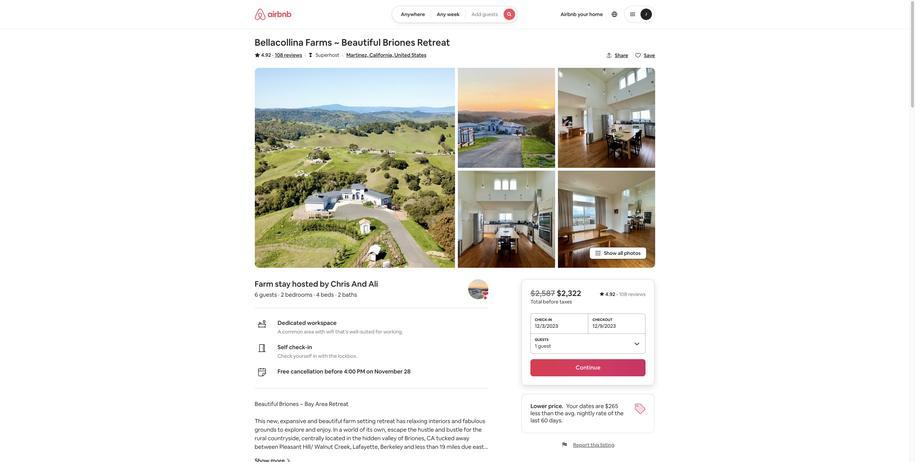 Task type: describe. For each thing, give the bounding box(es) containing it.
before inside $2,587 $2,322 total before taxes
[[543, 299, 559, 305]]

self
[[278, 344, 288, 351]]

hustle
[[418, 427, 434, 434]]

0 vertical spatial in
[[307, 344, 312, 351]]

enjoy.
[[317, 427, 332, 434]]

interiors
[[429, 418, 450, 425]]

~ for bay
[[300, 401, 303, 408]]

area
[[304, 329, 314, 335]]

1 horizontal spatial to
[[364, 452, 370, 460]]

farm stay hosted by chris and ali 6 guests · 2 bedrooms · 4 beds · 2 baths
[[255, 279, 378, 299]]

free
[[278, 368, 289, 376]]

baths
[[342, 291, 357, 299]]

nightly
[[577, 410, 595, 418]]

that's
[[335, 329, 348, 335]]

has
[[397, 418, 406, 425]]

price.
[[548, 403, 564, 410]]

none search field containing anywhere
[[392, 6, 518, 23]]

save button
[[633, 49, 658, 61]]

martinez, california, united states button
[[346, 51, 426, 59]]

share button
[[604, 49, 631, 61]]

the up briones,
[[408, 427, 417, 434]]

bellacollina farms ~ beautiful briones retreat image 3 image
[[458, 171, 555, 268]]

located
[[325, 435, 345, 443]]

0 vertical spatial 108
[[275, 52, 283, 58]]

the left avg.
[[555, 410, 564, 418]]

and up bart
[[404, 444, 414, 451]]

a
[[339, 427, 342, 434]]

with inside dedicated workspace a common area with wifi that's well-suited for working.
[[315, 329, 325, 335]]

dedicated workspace a common area with wifi that's well-suited for working.
[[278, 320, 403, 335]]

due
[[461, 444, 472, 451]]

airbnb your home link
[[556, 7, 607, 22]]

$2,587
[[531, 289, 555, 299]]

1 horizontal spatial beautiful
[[342, 36, 381, 49]]

and down the interiors
[[435, 427, 445, 434]]

report this listing
[[573, 442, 615, 449]]

12/3/2023
[[535, 323, 558, 330]]

󰀃
[[309, 51, 312, 58]]

1 vertical spatial beautiful
[[255, 401, 278, 408]]

days.
[[549, 417, 563, 425]]

any week
[[437, 11, 460, 18]]

california,
[[369, 52, 393, 58]]

than inside the "your dates are $265 less than the avg. nightly rate of the last 60 days."
[[542, 410, 554, 418]]

total
[[531, 299, 542, 305]]

briones,
[[405, 435, 426, 443]]

bellacollina farms ~ beautiful briones retreat image 5 image
[[558, 171, 655, 268]]

for inside dedicated workspace a common area with wifi that's well-suited for working.
[[376, 329, 382, 335]]

0 horizontal spatial reviews
[[284, 52, 302, 58]]

close
[[329, 452, 344, 460]]

profile element
[[526, 0, 655, 29]]

week
[[447, 11, 460, 18]]

save
[[644, 52, 655, 59]]

$2,322
[[557, 289, 581, 299]]

world
[[343, 427, 358, 434]]

bellacollina farms ~ beautiful briones retreat
[[255, 36, 450, 49]]

francisco.
[[302, 452, 328, 460]]

self check-in check yourself in with the lockbox.
[[278, 344, 357, 360]]

bay
[[305, 401, 314, 408]]

workspace
[[307, 320, 337, 327]]

report
[[573, 442, 590, 449]]

states
[[411, 52, 426, 58]]

108 reviews button
[[275, 51, 302, 59]]

san
[[291, 452, 300, 460]]

anywhere
[[401, 11, 425, 18]]

a
[[278, 329, 281, 335]]

of inside the "your dates are $265 less than the avg. nightly rate of the last 60 days."
[[608, 410, 614, 418]]

walnut
[[314, 444, 333, 451]]

of left its
[[360, 427, 365, 434]]

60
[[541, 417, 548, 425]]

1 horizontal spatial 4.92 · 108 reviews
[[605, 291, 646, 298]]

relaxing
[[407, 418, 427, 425]]

add guests
[[472, 11, 498, 18]]

show all photos button
[[590, 247, 647, 260]]

12/9/2023
[[593, 323, 616, 330]]

well-
[[349, 329, 360, 335]]

airbnb
[[561, 11, 577, 18]]

escape
[[388, 427, 407, 434]]

downtown
[[261, 452, 290, 460]]

suited
[[360, 329, 374, 335]]

this new, expansive and beautiful farm setting retreat has relaxing interiors and fabulous grounds to explore and enjoy. in a world of its own, escape the hustle and bustle for the rural countryside, centrally located in the hidden valley of briones, ca tucked away between pleasant hill/ walnut creek, lafayette, berkeley and less than 19 miles due east of downtown san francisco. close access to freeways and bart
[[255, 418, 487, 460]]

1 horizontal spatial 4.92
[[605, 291, 615, 298]]

farm
[[255, 279, 273, 289]]

arial shot of farmhouse image
[[255, 68, 455, 268]]

any
[[437, 11, 446, 18]]

retreat for bellacollina farms ~ beautiful briones retreat
[[417, 36, 450, 49]]

1 vertical spatial before
[[325, 368, 343, 376]]

the down world
[[352, 435, 361, 443]]

bellacollina farms ~ beautiful briones retreat image 4 image
[[558, 68, 655, 168]]

berkeley
[[380, 444, 403, 451]]

own,
[[374, 427, 386, 434]]

1 2 from the left
[[281, 291, 284, 299]]

guests inside button
[[482, 11, 498, 18]]

a long sweeping driveway leads to the front of the house image
[[458, 68, 555, 168]]

any week button
[[431, 6, 466, 23]]

continue
[[576, 364, 601, 372]]

new,
[[267, 418, 279, 425]]

retreat
[[377, 418, 395, 425]]

bart
[[408, 452, 422, 460]]

of down escape
[[398, 435, 403, 443]]

this
[[591, 442, 599, 449]]

and ali
[[351, 279, 378, 289]]

dates
[[580, 403, 594, 410]]

setting
[[357, 418, 376, 425]]

grounds
[[255, 427, 276, 434]]

access
[[345, 452, 363, 460]]

1 vertical spatial briones
[[279, 401, 299, 408]]

away
[[456, 435, 469, 443]]

lafayette,
[[353, 444, 379, 451]]



Task type: vqa. For each thing, say whether or not it's contained in the screenshot.
1st 2 from right
yes



Task type: locate. For each thing, give the bounding box(es) containing it.
your dates are $265 less than the avg. nightly rate of the last 60 days.
[[531, 403, 624, 425]]

to down lafayette,
[[364, 452, 370, 460]]

fabulous
[[463, 418, 485, 425]]

before left 4:00
[[325, 368, 343, 376]]

ca
[[427, 435, 435, 443]]

tucked
[[436, 435, 455, 443]]

for right suited
[[376, 329, 382, 335]]

retreat
[[417, 36, 450, 49], [329, 401, 349, 408]]

creek,
[[334, 444, 352, 451]]

hosted
[[292, 279, 318, 289]]

less down briones,
[[415, 444, 425, 451]]

less left the 60
[[531, 410, 540, 418]]

bustle
[[446, 427, 463, 434]]

guests down farm
[[259, 291, 277, 299]]

1 horizontal spatial less
[[531, 410, 540, 418]]

in inside this new, expansive and beautiful farm setting retreat has relaxing interiors and fabulous grounds to explore and enjoy. in a world of its own, escape the hustle and bustle for the rural countryside, centrally located in the hidden valley of briones, ca tucked away between pleasant hill/ walnut creek, lafayette, berkeley and less than 19 miles due east of downtown san francisco. close access to freeways and bart
[[347, 435, 351, 443]]

for up 'away' at bottom
[[464, 427, 472, 434]]

working.
[[383, 329, 403, 335]]

taxes
[[560, 299, 572, 305]]

1 horizontal spatial before
[[543, 299, 559, 305]]

the inside self check-in check yourself in with the lockbox.
[[329, 353, 337, 360]]

briones
[[383, 36, 415, 49], [279, 401, 299, 408]]

0 vertical spatial 4.92
[[261, 52, 271, 58]]

are
[[596, 403, 604, 410]]

1 vertical spatial less
[[415, 444, 425, 451]]

1
[[535, 343, 537, 350]]

1 vertical spatial reviews
[[628, 291, 646, 298]]

1 horizontal spatial in
[[313, 353, 317, 360]]

farms
[[306, 36, 332, 49]]

last
[[531, 417, 540, 425]]

0 horizontal spatial 4.92 · 108 reviews
[[261, 52, 302, 58]]

0 vertical spatial before
[[543, 299, 559, 305]]

photos
[[624, 250, 641, 257]]

· martinez, california, united states
[[342, 52, 426, 59]]

2 down stay
[[281, 291, 284, 299]]

rural
[[255, 435, 267, 443]]

cancellation
[[291, 368, 323, 376]]

None search field
[[392, 6, 518, 23]]

1 vertical spatial guests
[[259, 291, 277, 299]]

in right yourself
[[313, 353, 317, 360]]

2 horizontal spatial in
[[347, 435, 351, 443]]

stay
[[275, 279, 291, 289]]

4.92 · 108 reviews
[[261, 52, 302, 58], [605, 291, 646, 298]]

common
[[282, 329, 303, 335]]

retreat right area on the left bottom
[[329, 401, 349, 408]]

0 horizontal spatial beautiful
[[255, 401, 278, 408]]

0 horizontal spatial 4.92
[[261, 52, 271, 58]]

4.92
[[261, 52, 271, 58], [605, 291, 615, 298]]

2 left baths
[[338, 291, 341, 299]]

check
[[278, 353, 292, 360]]

1 horizontal spatial reviews
[[628, 291, 646, 298]]

1 vertical spatial in
[[313, 353, 317, 360]]

the right rate
[[615, 410, 624, 418]]

4:00
[[344, 368, 356, 376]]

guests inside farm stay hosted by chris and ali 6 guests · 2 bedrooms · 4 beds · 2 baths
[[259, 291, 277, 299]]

before down $2,587
[[543, 299, 559, 305]]

bellacollina
[[255, 36, 304, 49]]

0 horizontal spatial briones
[[279, 401, 299, 408]]

dedicated
[[278, 320, 306, 327]]

0 horizontal spatial 108
[[275, 52, 283, 58]]

0 vertical spatial for
[[376, 329, 382, 335]]

0 vertical spatial with
[[315, 329, 325, 335]]

than inside this new, expansive and beautiful farm setting retreat has relaxing interiors and fabulous grounds to explore and enjoy. in a world of its own, escape the hustle and bustle for the rural countryside, centrally located in the hidden valley of briones, ca tucked away between pleasant hill/ walnut creek, lafayette, berkeley and less than 19 miles due east of downtown san francisco. close access to freeways and bart
[[426, 444, 438, 451]]

0 horizontal spatial in
[[307, 344, 312, 351]]

~ left "bay"
[[300, 401, 303, 408]]

this
[[255, 418, 265, 425]]

1 horizontal spatial than
[[542, 410, 554, 418]]

1 vertical spatial 4.92
[[605, 291, 615, 298]]

0 vertical spatial reviews
[[284, 52, 302, 58]]

your
[[566, 403, 578, 410]]

~ up 'superhost' at left top
[[334, 36, 340, 49]]

and down berkeley
[[396, 452, 406, 460]]

reviews
[[284, 52, 302, 58], [628, 291, 646, 298]]

1 horizontal spatial ~
[[334, 36, 340, 49]]

$2,587 $2,322 total before taxes
[[531, 289, 581, 305]]

2
[[281, 291, 284, 299], [338, 291, 341, 299]]

guests right add
[[482, 11, 498, 18]]

briones up the united
[[383, 36, 415, 49]]

1 horizontal spatial guests
[[482, 11, 498, 18]]

east
[[473, 444, 484, 451]]

the
[[329, 353, 337, 360], [555, 410, 564, 418], [615, 410, 624, 418], [408, 427, 417, 434], [473, 427, 482, 434], [352, 435, 361, 443]]

1 vertical spatial retreat
[[329, 401, 349, 408]]

0 horizontal spatial for
[[376, 329, 382, 335]]

0 vertical spatial 4.92 · 108 reviews
[[261, 52, 302, 58]]

in up yourself
[[307, 344, 312, 351]]

all
[[618, 250, 623, 257]]

the left lockbox.
[[329, 353, 337, 360]]

1 horizontal spatial 2
[[338, 291, 341, 299]]

and up bustle
[[452, 418, 462, 425]]

of down between at left
[[255, 452, 260, 460]]

0 vertical spatial briones
[[383, 36, 415, 49]]

home
[[589, 11, 603, 18]]

0 vertical spatial to
[[278, 427, 283, 434]]

the down fabulous
[[473, 427, 482, 434]]

0 horizontal spatial retreat
[[329, 401, 349, 408]]

0 horizontal spatial guests
[[259, 291, 277, 299]]

in
[[307, 344, 312, 351], [313, 353, 317, 360], [347, 435, 351, 443]]

1 horizontal spatial 108
[[619, 291, 627, 298]]

0 horizontal spatial to
[[278, 427, 283, 434]]

1 vertical spatial to
[[364, 452, 370, 460]]

martinez,
[[346, 52, 368, 58]]

with right yourself
[[318, 353, 328, 360]]

show
[[604, 250, 617, 257]]

listing
[[600, 442, 615, 449]]

avg.
[[565, 410, 576, 418]]

28
[[404, 368, 411, 376]]

1 horizontal spatial briones
[[383, 36, 415, 49]]

less inside this new, expansive and beautiful farm setting retreat has relaxing interiors and fabulous grounds to explore and enjoy. in a world of its own, escape the hustle and bustle for the rural countryside, centrally located in the hidden valley of briones, ca tucked away between pleasant hill/ walnut creek, lafayette, berkeley and less than 19 miles due east of downtown san francisco. close access to freeways and bart
[[415, 444, 425, 451]]

0 vertical spatial retreat
[[417, 36, 450, 49]]

add guests button
[[466, 6, 518, 23]]

1 vertical spatial than
[[426, 444, 438, 451]]

show all photos
[[604, 250, 641, 257]]

report this listing button
[[562, 442, 615, 449]]

lower price.
[[531, 403, 564, 410]]

lower
[[531, 403, 547, 410]]

0 vertical spatial than
[[542, 410, 554, 418]]

hill/
[[303, 444, 313, 451]]

0 horizontal spatial than
[[426, 444, 438, 451]]

1 horizontal spatial retreat
[[417, 36, 450, 49]]

less inside the "your dates are $265 less than the avg. nightly rate of the last 60 days."
[[531, 410, 540, 418]]

with inside self check-in check yourself in with the lockbox.
[[318, 353, 328, 360]]

add
[[472, 11, 481, 18]]

beautiful briones ~ bay area retreat
[[255, 401, 349, 408]]

for
[[376, 329, 382, 335], [464, 427, 472, 434]]

4.92 up 12/9/2023 at the right of the page
[[605, 291, 615, 298]]

of right rate
[[608, 410, 614, 418]]

and up centrally
[[306, 427, 316, 434]]

1 horizontal spatial for
[[464, 427, 472, 434]]

area
[[315, 401, 328, 408]]

0 horizontal spatial before
[[325, 368, 343, 376]]

6
[[255, 291, 258, 299]]

retreat up states
[[417, 36, 450, 49]]

rate
[[596, 410, 607, 418]]

chris and ali is a superhost. learn more about chris and ali. image
[[468, 280, 488, 300], [468, 280, 488, 300]]

briones up expansive
[[279, 401, 299, 408]]

0 vertical spatial less
[[531, 410, 540, 418]]

beautiful
[[319, 418, 342, 425]]

your
[[578, 11, 588, 18]]

explore
[[285, 427, 304, 434]]

free cancellation before 4:00 pm on november 28
[[278, 368, 411, 376]]

0 vertical spatial guests
[[482, 11, 498, 18]]

guests
[[482, 11, 498, 18], [259, 291, 277, 299]]

retreat for beautiful briones ~ bay area retreat
[[329, 401, 349, 408]]

4
[[316, 291, 320, 299]]

to up "countryside,"
[[278, 427, 283, 434]]

1 vertical spatial with
[[318, 353, 328, 360]]

1 vertical spatial ~
[[300, 401, 303, 408]]

1 vertical spatial 4.92 · 108 reviews
[[605, 291, 646, 298]]

with down workspace at the bottom
[[315, 329, 325, 335]]

1 vertical spatial 108
[[619, 291, 627, 298]]

superhost
[[316, 52, 339, 58]]

beautiful up the martinez,
[[342, 36, 381, 49]]

0 horizontal spatial less
[[415, 444, 425, 451]]

in down world
[[347, 435, 351, 443]]

4.92 down bellacollina
[[261, 52, 271, 58]]

2 vertical spatial in
[[347, 435, 351, 443]]

2 2 from the left
[[338, 291, 341, 299]]

in
[[333, 427, 338, 434]]

~ for beautiful
[[334, 36, 340, 49]]

beds
[[321, 291, 334, 299]]

beautiful up this
[[255, 401, 278, 408]]

0 horizontal spatial ~
[[300, 401, 303, 408]]

0 vertical spatial ~
[[334, 36, 340, 49]]

and up the enjoy.
[[308, 418, 317, 425]]

0 horizontal spatial 2
[[281, 291, 284, 299]]

0 vertical spatial beautiful
[[342, 36, 381, 49]]

for inside this new, expansive and beautiful farm setting retreat has relaxing interiors and fabulous grounds to explore and enjoy. in a world of its own, escape the hustle and bustle for the rural countryside, centrally located in the hidden valley of briones, ca tucked away between pleasant hill/ walnut creek, lafayette, berkeley and less than 19 miles due east of downtown san francisco. close access to freeways and bart
[[464, 427, 472, 434]]

valley
[[382, 435, 397, 443]]

1 guest
[[535, 343, 551, 350]]

to
[[278, 427, 283, 434], [364, 452, 370, 460]]

1 vertical spatial for
[[464, 427, 472, 434]]

$265
[[605, 403, 618, 410]]

before
[[543, 299, 559, 305], [325, 368, 343, 376]]



